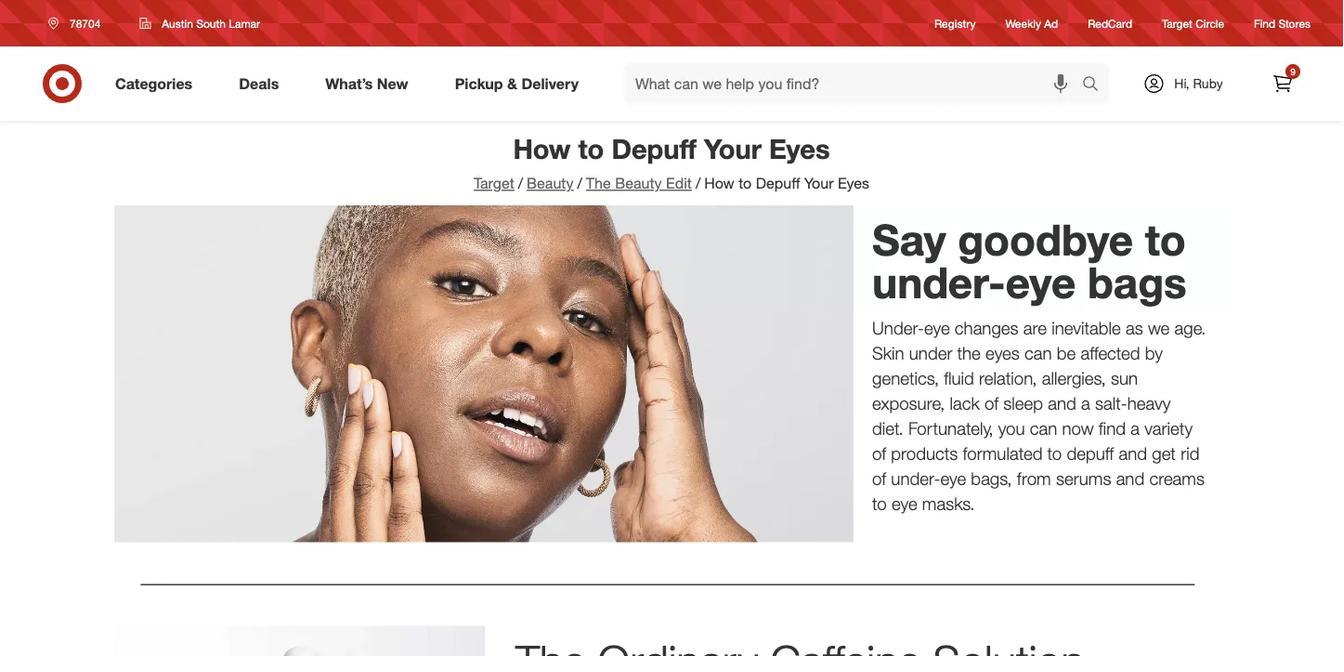 Task type: locate. For each thing, give the bounding box(es) containing it.
eye up are
[[1006, 256, 1076, 308]]

0 vertical spatial a
[[1082, 392, 1091, 414]]

what's new link
[[310, 63, 432, 104]]

1 horizontal spatial target
[[1163, 16, 1193, 30]]

and right serums
[[1117, 468, 1145, 489]]

9
[[1291, 66, 1296, 77]]

find
[[1099, 417, 1126, 439]]

target
[[1163, 16, 1193, 30], [474, 174, 515, 192]]

deals
[[239, 74, 279, 93]]

how right the edit
[[705, 174, 735, 192]]

we
[[1149, 317, 1170, 339]]

depuff
[[612, 132, 697, 165], [756, 174, 801, 192]]

and
[[1048, 392, 1077, 414], [1119, 442, 1148, 464], [1117, 468, 1145, 489]]

target circle link
[[1163, 15, 1225, 31]]

to left masks. on the bottom of page
[[873, 493, 887, 514]]

weekly ad link
[[1006, 15, 1059, 31]]

bags
[[1088, 256, 1187, 308]]

beauty left the
[[527, 174, 574, 192]]

target left circle
[[1163, 16, 1193, 30]]

1 horizontal spatial your
[[805, 174, 834, 192]]

the beauty edit link
[[586, 174, 692, 192]]

0 vertical spatial how
[[513, 132, 571, 165]]

1 horizontal spatial beauty
[[615, 174, 662, 192]]

0 vertical spatial of
[[985, 392, 999, 414]]

inevitable
[[1052, 317, 1121, 339]]

formulated
[[963, 442, 1043, 464]]

&
[[507, 74, 518, 93]]

redcard link
[[1088, 15, 1133, 31]]

now
[[1063, 417, 1094, 439]]

pickup & delivery
[[455, 74, 579, 93]]

genetics,
[[873, 367, 940, 389]]

under- up under-
[[873, 256, 1006, 308]]

what's
[[325, 74, 373, 93]]

0 vertical spatial depuff
[[612, 132, 697, 165]]

eye
[[1006, 256, 1076, 308], [925, 317, 950, 339], [941, 468, 967, 489], [892, 493, 918, 514]]

get
[[1153, 442, 1176, 464]]

by
[[1146, 342, 1164, 364]]

0 vertical spatial eyes
[[770, 132, 830, 165]]

sleep
[[1004, 392, 1044, 414]]

2 horizontal spatial /
[[696, 174, 701, 192]]

your
[[704, 132, 762, 165], [805, 174, 834, 192]]

1 vertical spatial your
[[805, 174, 834, 192]]

and left the get
[[1119, 442, 1148, 464]]

can right you at the right of page
[[1030, 417, 1058, 439]]

depuff
[[1067, 442, 1114, 464]]

the
[[958, 342, 981, 364]]

0 horizontal spatial a
[[1082, 392, 1091, 414]]

south
[[196, 16, 226, 30]]

and down the allergies,
[[1048, 392, 1077, 414]]

0 vertical spatial and
[[1048, 392, 1077, 414]]

beauty
[[527, 174, 574, 192], [615, 174, 662, 192]]

/ left the
[[578, 174, 583, 192]]

/
[[518, 174, 523, 192], [578, 174, 583, 192], [696, 174, 701, 192]]

1 vertical spatial eyes
[[838, 174, 870, 192]]

1 vertical spatial target
[[474, 174, 515, 192]]

bags,
[[971, 468, 1013, 489]]

of
[[985, 392, 999, 414], [873, 442, 887, 464], [873, 468, 887, 489]]

3 / from the left
[[696, 174, 701, 192]]

can down are
[[1025, 342, 1052, 364]]

9 link
[[1263, 63, 1304, 104]]

target left beauty link
[[474, 174, 515, 192]]

1 vertical spatial depuff
[[756, 174, 801, 192]]

how up beauty link
[[513, 132, 571, 165]]

weekly ad
[[1006, 16, 1059, 30]]

1 vertical spatial how
[[705, 174, 735, 192]]

1 vertical spatial can
[[1030, 417, 1058, 439]]

how
[[513, 132, 571, 165], [705, 174, 735, 192]]

78704
[[70, 16, 101, 30]]

austin south lamar
[[162, 16, 260, 30]]

delivery
[[522, 74, 579, 93]]

a left "salt-"
[[1082, 392, 1091, 414]]

1 horizontal spatial a
[[1131, 417, 1140, 439]]

changes
[[955, 317, 1019, 339]]

lack
[[950, 392, 980, 414]]

goodbye
[[958, 214, 1134, 266]]

beauty right the
[[615, 174, 662, 192]]

a right the find
[[1131, 417, 1140, 439]]

eyes
[[770, 132, 830, 165], [838, 174, 870, 192]]

0 horizontal spatial beauty
[[527, 174, 574, 192]]

hi,
[[1175, 75, 1190, 92]]

find stores link
[[1255, 15, 1311, 31]]

under-
[[873, 256, 1006, 308], [891, 468, 941, 489]]

to up we
[[1146, 214, 1186, 266]]

0 horizontal spatial /
[[518, 174, 523, 192]]

registry link
[[935, 15, 976, 31]]

variety
[[1145, 417, 1193, 439]]

you
[[999, 417, 1026, 439]]

1 vertical spatial a
[[1131, 417, 1140, 439]]

1 horizontal spatial depuff
[[756, 174, 801, 192]]

0 horizontal spatial your
[[704, 132, 762, 165]]

a
[[1082, 392, 1091, 414], [1131, 417, 1140, 439]]

diet.
[[873, 417, 904, 439]]

0 horizontal spatial target
[[474, 174, 515, 192]]

ad
[[1045, 16, 1059, 30]]

rid
[[1181, 442, 1200, 464]]

pickup & delivery link
[[439, 63, 602, 104]]

salt-
[[1096, 392, 1128, 414]]

to up from
[[1048, 442, 1062, 464]]

0 vertical spatial your
[[704, 132, 762, 165]]

serums
[[1057, 468, 1112, 489]]

1 horizontal spatial eyes
[[838, 174, 870, 192]]

1 horizontal spatial /
[[578, 174, 583, 192]]

target link
[[474, 174, 515, 192]]

as
[[1126, 317, 1144, 339]]

from
[[1017, 468, 1052, 489]]

under- down products
[[891, 468, 941, 489]]

austin
[[162, 16, 193, 30]]

affected
[[1081, 342, 1141, 364]]

beauty link
[[527, 174, 574, 192]]

2 vertical spatial of
[[873, 468, 887, 489]]

/ right "target" link
[[518, 174, 523, 192]]

say goodbye to under-eye bags under-eye changes are inevitable as we age. skin under the eyes can be affected by genetics, fluid relation, allergies, sun exposure, lack of sleep and a salt-heavy diet. fortunately, you can now find a variety of products formulated to depuff and get rid of under-eye bags, from serums and creams to eye masks.
[[873, 214, 1207, 514]]

can
[[1025, 342, 1052, 364], [1030, 417, 1058, 439]]

/ right the edit
[[696, 174, 701, 192]]

under
[[910, 342, 953, 364]]

0 horizontal spatial how
[[513, 132, 571, 165]]

ruby
[[1194, 75, 1224, 92]]

2 vertical spatial and
[[1117, 468, 1145, 489]]



Task type: describe. For each thing, give the bounding box(es) containing it.
0 horizontal spatial eyes
[[770, 132, 830, 165]]

find stores
[[1255, 16, 1311, 30]]

weekly
[[1006, 16, 1042, 30]]

relation,
[[980, 367, 1038, 389]]

1 beauty from the left
[[527, 174, 574, 192]]

are
[[1024, 317, 1047, 339]]

what's new
[[325, 74, 409, 93]]

fluid
[[944, 367, 975, 389]]

1 vertical spatial and
[[1119, 442, 1148, 464]]

eye up masks. on the bottom of page
[[941, 468, 967, 489]]

eyes
[[986, 342, 1020, 364]]

austin south lamar button
[[128, 7, 272, 40]]

0 vertical spatial can
[[1025, 342, 1052, 364]]

1 / from the left
[[518, 174, 523, 192]]

to right the edit
[[739, 174, 752, 192]]

2 / from the left
[[578, 174, 583, 192]]

What can we help you find? suggestions appear below search field
[[625, 63, 1087, 104]]

0 horizontal spatial depuff
[[612, 132, 697, 165]]

stores
[[1279, 16, 1311, 30]]

circle
[[1196, 16, 1225, 30]]

pickup
[[455, 74, 503, 93]]

1 vertical spatial of
[[873, 442, 887, 464]]

target inside how to depuff your eyes target / beauty / the beauty edit / how to depuff your eyes
[[474, 174, 515, 192]]

edit
[[666, 174, 692, 192]]

under-
[[873, 317, 925, 339]]

masks.
[[923, 493, 975, 514]]

lamar
[[229, 16, 260, 30]]

creams
[[1150, 468, 1205, 489]]

1 horizontal spatial how
[[705, 174, 735, 192]]

78704 button
[[36, 7, 120, 40]]

categories link
[[99, 63, 216, 104]]

age.
[[1175, 317, 1207, 339]]

new
[[377, 74, 409, 93]]

2 beauty from the left
[[615, 174, 662, 192]]

say
[[873, 214, 947, 266]]

sun
[[1111, 367, 1139, 389]]

fortunately,
[[909, 417, 994, 439]]

how to depuff your eyes target / beauty / the beauty edit / how to depuff your eyes
[[474, 132, 870, 192]]

deals link
[[223, 63, 302, 104]]

0 vertical spatial under-
[[873, 256, 1006, 308]]

skin
[[873, 342, 905, 364]]

search button
[[1074, 63, 1119, 108]]

heavy
[[1128, 392, 1171, 414]]

redcard
[[1088, 16, 1133, 30]]

eye left masks. on the bottom of page
[[892, 493, 918, 514]]

categories
[[115, 74, 193, 93]]

exposure,
[[873, 392, 945, 414]]

1 vertical spatial under-
[[891, 468, 941, 489]]

products
[[891, 442, 958, 464]]

registry
[[935, 16, 976, 30]]

search
[[1074, 76, 1119, 94]]

hi, ruby
[[1175, 75, 1224, 92]]

target circle
[[1163, 16, 1225, 30]]

to up the
[[578, 132, 604, 165]]

allergies,
[[1042, 367, 1107, 389]]

find
[[1255, 16, 1276, 30]]

be
[[1057, 342, 1076, 364]]

eye up under
[[925, 317, 950, 339]]

0 vertical spatial target
[[1163, 16, 1193, 30]]

the
[[586, 174, 611, 192]]



Task type: vqa. For each thing, say whether or not it's contained in the screenshot.
fluid
yes



